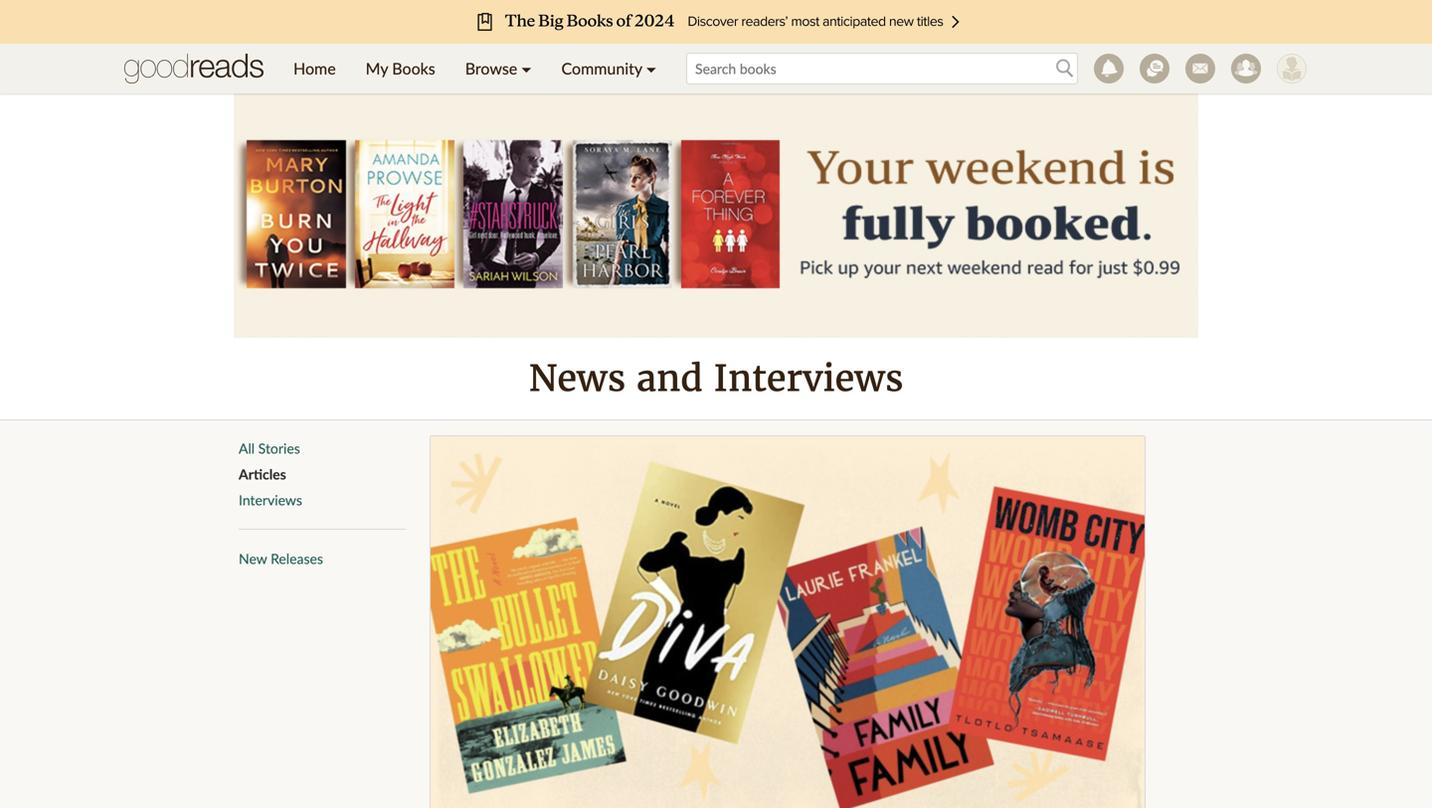 Task type: vqa. For each thing, say whether or not it's contained in the screenshot.
menu containing Home
yes



Task type: describe. For each thing, give the bounding box(es) containing it.
notifications image
[[1094, 54, 1124, 84]]

Search books text field
[[686, 53, 1078, 85]]

home link
[[278, 44, 351, 93]]

news and interviews link
[[0, 338, 1432, 420]]

and
[[637, 356, 703, 401]]

browse
[[465, 59, 517, 78]]

new releases
[[239, 550, 323, 567]]

releases
[[271, 550, 323, 567]]

community
[[561, 59, 642, 78]]

advertisement element
[[234, 90, 1198, 338]]

all
[[239, 440, 255, 457]]

all stories link
[[239, 440, 300, 457]]

0 horizontal spatial interviews
[[239, 492, 302, 509]]

john smith image
[[1277, 54, 1307, 84]]

my group discussions image
[[1140, 54, 1170, 84]]

news
[[529, 356, 626, 401]]

home
[[293, 59, 336, 78]]

menu containing home
[[278, 44, 671, 93]]

my books link
[[351, 44, 450, 93]]

articles
[[239, 466, 286, 483]]

new
[[239, 550, 267, 567]]

0 vertical spatial interviews
[[714, 356, 903, 401]]

friend requests image
[[1231, 54, 1261, 84]]



Task type: locate. For each thing, give the bounding box(es) containing it.
Search for books to add to your shelves search field
[[686, 53, 1078, 85]]

menu
[[278, 44, 671, 93]]

browse ▾ button
[[450, 44, 547, 93]]

interviews link
[[239, 492, 302, 509]]

▾
[[521, 59, 532, 78], [646, 59, 656, 78]]

my books
[[366, 59, 435, 78]]

community ▾ button
[[547, 44, 671, 93]]

▾ for community ▾
[[646, 59, 656, 78]]

books
[[392, 59, 435, 78]]

▾ right community
[[646, 59, 656, 78]]

1 vertical spatial interviews
[[239, 492, 302, 509]]

1 horizontal spatial interviews
[[714, 356, 903, 401]]

community ▾
[[561, 59, 656, 78]]

browse ▾
[[465, 59, 532, 78]]

2 ▾ from the left
[[646, 59, 656, 78]]

articles link
[[239, 466, 286, 483]]

▾ inside dropdown button
[[521, 59, 532, 78]]

interviews
[[714, 356, 903, 401], [239, 492, 302, 509]]

new releases link
[[239, 550, 323, 567]]

1 horizontal spatial ▾
[[646, 59, 656, 78]]

news and interviews
[[529, 356, 903, 401]]

0 horizontal spatial ▾
[[521, 59, 532, 78]]

inbox image
[[1185, 54, 1215, 84]]

▾ inside popup button
[[646, 59, 656, 78]]

my
[[366, 59, 388, 78]]

stories
[[258, 440, 300, 457]]

6 new books recommended by readers this week image
[[431, 437, 1145, 809]]

▾ for browse ▾
[[521, 59, 532, 78]]

all stories articles interviews
[[239, 440, 302, 509]]

▾ right browse
[[521, 59, 532, 78]]

1 ▾ from the left
[[521, 59, 532, 78]]



